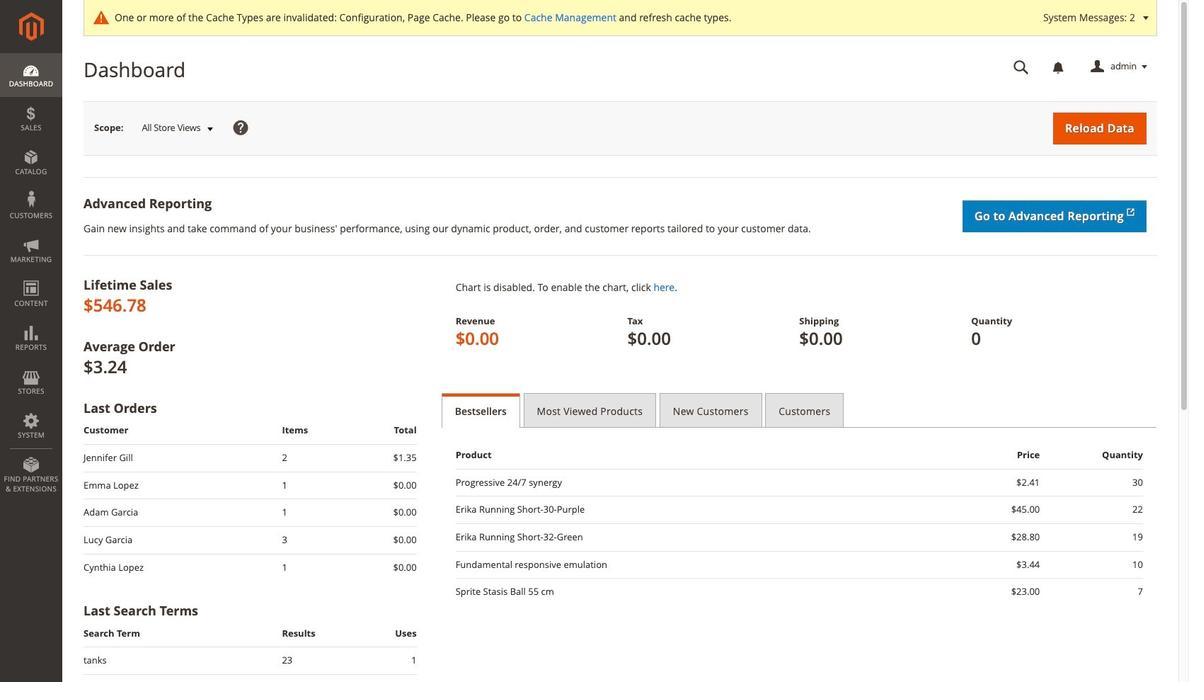 Task type: locate. For each thing, give the bounding box(es) containing it.
None text field
[[1004, 55, 1040, 79]]

tab list
[[442, 393, 1158, 428]]

magento admin panel image
[[19, 12, 44, 41]]

menu bar
[[0, 53, 62, 501]]



